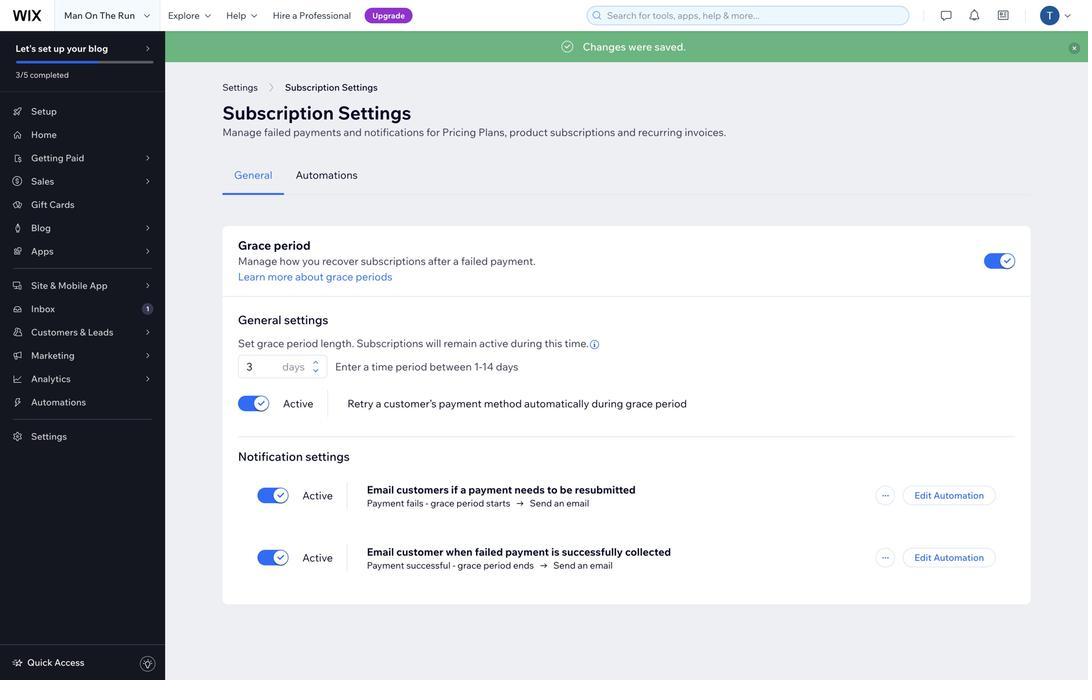 Task type: locate. For each thing, give the bounding box(es) containing it.
automations down analytics
[[31, 397, 86, 408]]

payment left the fails
[[367, 498, 405, 509]]

0 horizontal spatial &
[[50, 280, 56, 291]]

0 vertical spatial settings
[[284, 313, 328, 327]]

& inside the customers & leads dropdown button
[[80, 327, 86, 338]]

1 vertical spatial edit automation button
[[903, 548, 996, 568]]

1 vertical spatial send
[[554, 560, 576, 571]]

0 vertical spatial send
[[530, 498, 552, 509]]

saved.
[[655, 40, 686, 53]]

0 vertical spatial general
[[234, 168, 273, 181]]

marketing button
[[0, 344, 165, 367]]

failed for settings
[[264, 126, 291, 139]]

manage inside subscription settings manage failed payments and notifications for pricing plans, product subscriptions and recurring invoices.
[[223, 126, 262, 139]]

14
[[482, 360, 494, 373]]

1 horizontal spatial email
[[590, 560, 613, 571]]

if
[[451, 483, 458, 496]]

0 vertical spatial subscription
[[285, 82, 340, 93]]

and right payments
[[344, 126, 362, 139]]

& left leads
[[80, 327, 86, 338]]

subscription inside subscription settings manage failed payments and notifications for pricing plans, product subscriptions and recurring invoices.
[[223, 101, 334, 124]]

& for site
[[50, 280, 56, 291]]

1 vertical spatial &
[[80, 327, 86, 338]]

failed
[[264, 126, 291, 139], [461, 255, 488, 268], [475, 546, 503, 559]]

site & mobile app button
[[0, 274, 165, 297]]

failed right after
[[461, 255, 488, 268]]

2 payment from the top
[[367, 560, 405, 571]]

subscription for subscription settings manage failed payments and notifications for pricing plans, product subscriptions and recurring invoices.
[[223, 101, 334, 124]]

active
[[480, 337, 509, 350]]

manage down the grace
[[238, 255, 277, 268]]

email customers if a payment needs to be resubmitted
[[367, 483, 636, 496]]

payment for customer
[[367, 560, 405, 571]]

on
[[85, 10, 98, 21]]

payment for failed
[[506, 546, 549, 559]]

manage inside grace period manage how you recover subscriptions after a failed payment. learn more about grace periods
[[238, 255, 277, 268]]

manage up "general" button
[[223, 126, 262, 139]]

settings link
[[0, 425, 165, 448]]

and left recurring
[[618, 126, 636, 139]]

1 vertical spatial subscriptions
[[361, 255, 426, 268]]

payment down between
[[439, 397, 482, 410]]

1 horizontal spatial send
[[554, 560, 576, 571]]

edit automation for email customer when failed payment is successfully collected
[[915, 552, 985, 563]]

0 vertical spatial payment
[[367, 498, 405, 509]]

getting
[[31, 152, 64, 164]]

subscriptions right product
[[551, 126, 616, 139]]

leads
[[88, 327, 114, 338]]

subscriptions up learn more about grace periods link
[[361, 255, 426, 268]]

let's
[[16, 43, 36, 54]]

subscriptions up time at the bottom left
[[357, 337, 424, 350]]

0 vertical spatial an
[[554, 498, 565, 509]]

1 horizontal spatial &
[[80, 327, 86, 338]]

an down be at the bottom
[[554, 498, 565, 509]]

an down successfully
[[578, 560, 588, 571]]

payment for customers
[[367, 498, 405, 509]]

gift cards link
[[0, 193, 165, 216]]

0 vertical spatial &
[[50, 280, 56, 291]]

1 vertical spatial payment
[[367, 560, 405, 571]]

active for email customers if a payment needs to be resubmitted
[[303, 489, 333, 502]]

0 vertical spatial active
[[283, 397, 314, 410]]

back to subscriptions
[[653, 41, 747, 52]]

0 vertical spatial edit automation button
[[903, 486, 996, 505]]

0 vertical spatial edit
[[915, 490, 932, 501]]

email down be at the bottom
[[567, 498, 590, 509]]

subscriptions right the saved.
[[688, 41, 747, 52]]

edit automation button for email customer when failed payment is successfully collected
[[903, 548, 996, 568]]

edit automation button for email customers if a payment needs to be resubmitted
[[903, 486, 996, 505]]

1 vertical spatial settings
[[306, 449, 350, 464]]

1 email from the top
[[367, 483, 394, 496]]

send an email for to
[[530, 498, 590, 509]]

grace
[[326, 270, 354, 283], [257, 337, 284, 350], [626, 397, 653, 410], [431, 498, 455, 509], [458, 560, 482, 571]]

customers
[[31, 327, 78, 338]]

-
[[426, 498, 429, 509], [453, 560, 456, 571]]

0 horizontal spatial and
[[344, 126, 362, 139]]

payment for a
[[469, 483, 512, 496]]

the
[[100, 10, 116, 21]]

subscription inside button
[[285, 82, 340, 93]]

1 vertical spatial email
[[367, 546, 394, 559]]

email for email customer when failed payment is successfully collected
[[367, 546, 394, 559]]

1 vertical spatial subscription
[[223, 101, 334, 124]]

1 horizontal spatial and
[[618, 126, 636, 139]]

a for time
[[364, 360, 369, 373]]

getting paid button
[[0, 146, 165, 170]]

this
[[545, 337, 563, 350]]

2 vertical spatial active
[[303, 551, 333, 564]]

during
[[511, 337, 543, 350], [592, 397, 624, 410]]

quick
[[27, 657, 52, 668]]

2 edit automation from the top
[[915, 552, 985, 563]]

setup
[[31, 106, 57, 117]]

man on the run
[[64, 10, 135, 21]]

& for customers
[[80, 327, 86, 338]]

gift cards
[[31, 199, 75, 210]]

setup link
[[0, 100, 165, 123]]

gift
[[31, 199, 47, 210]]

1 vertical spatial edit automation
[[915, 552, 985, 563]]

to
[[677, 41, 686, 52], [547, 483, 558, 496]]

general for general settings
[[238, 313, 282, 327]]

0 horizontal spatial send
[[530, 498, 552, 509]]

automation for email customers if a payment needs to be resubmitted
[[934, 490, 985, 501]]

1 vertical spatial to
[[547, 483, 558, 496]]

1 horizontal spatial an
[[578, 560, 588, 571]]

retry
[[348, 397, 374, 410]]

1 vertical spatial payment
[[469, 483, 512, 496]]

cards
[[49, 199, 75, 210]]

upgrade
[[373, 11, 405, 20]]

2 days from the left
[[496, 360, 519, 373]]

subscriptions inside button
[[688, 41, 747, 52]]

manage
[[223, 126, 262, 139], [238, 255, 277, 268]]

1 horizontal spatial subscriptions
[[551, 126, 616, 139]]

0 vertical spatial during
[[511, 337, 543, 350]]

1 vertical spatial manage
[[238, 255, 277, 268]]

payment up starts
[[469, 483, 512, 496]]

a inside hire a professional link
[[293, 10, 297, 21]]

failed left payments
[[264, 126, 291, 139]]

general inside button
[[234, 168, 273, 181]]

1 days from the left
[[282, 360, 305, 373]]

0 vertical spatial manage
[[223, 126, 262, 139]]

2 edit automation button from the top
[[903, 548, 996, 568]]

failed right when
[[475, 546, 503, 559]]

1 vertical spatial email
[[590, 560, 613, 571]]

1 edit automation button from the top
[[903, 486, 996, 505]]

home link
[[0, 123, 165, 146]]

0 horizontal spatial automations
[[31, 397, 86, 408]]

tab list
[[223, 156, 1031, 195]]

1-
[[474, 360, 482, 373]]

up
[[53, 43, 65, 54]]

settings
[[223, 82, 258, 93], [342, 82, 378, 93], [338, 101, 411, 124], [31, 431, 67, 442]]

1 and from the left
[[344, 126, 362, 139]]

payments
[[293, 126, 341, 139]]

1 horizontal spatial days
[[496, 360, 519, 373]]

0 vertical spatial -
[[426, 498, 429, 509]]

0 vertical spatial send an email
[[530, 498, 590, 509]]

product
[[510, 126, 548, 139]]

customers & leads
[[31, 327, 114, 338]]

manage for grace
[[238, 255, 277, 268]]

subscriptions inside grace period manage how you recover subscriptions after a failed payment. learn more about grace periods
[[361, 255, 426, 268]]

send
[[530, 498, 552, 509], [554, 560, 576, 571]]

0 horizontal spatial days
[[282, 360, 305, 373]]

0 vertical spatial subscriptions
[[551, 126, 616, 139]]

needs
[[515, 483, 545, 496]]

0 vertical spatial failed
[[264, 126, 291, 139]]

customer's
[[384, 397, 437, 410]]

automations down payments
[[296, 168, 358, 181]]

1 vertical spatial failed
[[461, 255, 488, 268]]

to left be at the bottom
[[547, 483, 558, 496]]

about
[[295, 270, 324, 283]]

edit
[[915, 490, 932, 501], [915, 552, 932, 563]]

during left this
[[511, 337, 543, 350]]

1 payment from the top
[[367, 498, 405, 509]]

0 vertical spatial subscriptions
[[688, 41, 747, 52]]

payment up 'ends' on the left of page
[[506, 546, 549, 559]]

1 vertical spatial active
[[303, 489, 333, 502]]

enter a time period between 1-14 days
[[335, 360, 519, 373]]

1 vertical spatial automation
[[934, 552, 985, 563]]

days right 14
[[496, 360, 519, 373]]

getting paid
[[31, 152, 84, 164]]

- for customers
[[426, 498, 429, 509]]

0 horizontal spatial -
[[426, 498, 429, 509]]

1 edit automation from the top
[[915, 490, 985, 501]]

send down needs
[[530, 498, 552, 509]]

None text field
[[243, 356, 279, 378]]

1 vertical spatial an
[[578, 560, 588, 571]]

subscription for subscription settings
[[285, 82, 340, 93]]

settings up length.
[[284, 313, 328, 327]]

1 horizontal spatial subscriptions
[[688, 41, 747, 52]]

0 horizontal spatial during
[[511, 337, 543, 350]]

during right "automatically"
[[592, 397, 624, 410]]

a right the retry
[[376, 397, 382, 410]]

0 vertical spatial email
[[567, 498, 590, 509]]

2 email from the top
[[367, 546, 394, 559]]

2 edit from the top
[[915, 552, 932, 563]]

payment
[[367, 498, 405, 509], [367, 560, 405, 571]]

0 horizontal spatial an
[[554, 498, 565, 509]]

1 vertical spatial send an email
[[554, 560, 613, 571]]

professional
[[300, 10, 351, 21]]

a right after
[[453, 255, 459, 268]]

quick access
[[27, 657, 85, 668]]

a left time at the bottom left
[[364, 360, 369, 373]]

edit automation button
[[903, 486, 996, 505], [903, 548, 996, 568]]

1 horizontal spatial automations
[[296, 168, 358, 181]]

a right if
[[461, 483, 466, 496]]

- right the fails
[[426, 498, 429, 509]]

time
[[372, 360, 393, 373]]

email left customer
[[367, 546, 394, 559]]

grace inside grace period manage how you recover subscriptions after a failed payment. learn more about grace periods
[[326, 270, 354, 283]]

2 vertical spatial failed
[[475, 546, 503, 559]]

days down general settings
[[282, 360, 305, 373]]

0 horizontal spatial subscriptions
[[361, 255, 426, 268]]

to right back
[[677, 41, 686, 52]]

general
[[234, 168, 273, 181], [238, 313, 282, 327]]

1 vertical spatial automations
[[31, 397, 86, 408]]

apps button
[[0, 240, 165, 263]]

1 vertical spatial edit
[[915, 552, 932, 563]]

days
[[282, 360, 305, 373], [496, 360, 519, 373]]

remain
[[444, 337, 477, 350]]

send an email down successfully
[[554, 560, 613, 571]]

email left customers
[[367, 483, 394, 496]]

1 vertical spatial during
[[592, 397, 624, 410]]

2 automation from the top
[[934, 552, 985, 563]]

upgrade button
[[365, 8, 413, 23]]

0 vertical spatial automation
[[934, 490, 985, 501]]

1 edit from the top
[[915, 490, 932, 501]]

back to subscriptions button
[[642, 37, 759, 56]]

payment down customer
[[367, 560, 405, 571]]

send down is
[[554, 560, 576, 571]]

subscriptions inside subscription settings manage failed payments and notifications for pricing plans, product subscriptions and recurring invoices.
[[551, 126, 616, 139]]

0 vertical spatial automations
[[296, 168, 358, 181]]

0 vertical spatial email
[[367, 483, 394, 496]]

failed inside subscription settings manage failed payments and notifications for pricing plans, product subscriptions and recurring invoices.
[[264, 126, 291, 139]]

email down successfully
[[590, 560, 613, 571]]

invoices.
[[685, 126, 727, 139]]

0 horizontal spatial email
[[567, 498, 590, 509]]

set
[[38, 43, 51, 54]]

- down when
[[453, 560, 456, 571]]

1 vertical spatial general
[[238, 313, 282, 327]]

automation
[[934, 490, 985, 501], [934, 552, 985, 563]]

0 vertical spatial edit automation
[[915, 490, 985, 501]]

subscriptions
[[551, 126, 616, 139], [361, 255, 426, 268]]

& inside site & mobile app dropdown button
[[50, 280, 56, 291]]

failed inside grace period manage how you recover subscriptions after a failed payment. learn more about grace periods
[[461, 255, 488, 268]]

Search for tools, apps, help & more... field
[[603, 6, 905, 25]]

0 vertical spatial to
[[677, 41, 686, 52]]

2 vertical spatial payment
[[506, 546, 549, 559]]

1 horizontal spatial to
[[677, 41, 686, 52]]

1 horizontal spatial -
[[453, 560, 456, 571]]

a right hire
[[293, 10, 297, 21]]

site
[[31, 280, 48, 291]]

after
[[428, 255, 451, 268]]

customers & leads button
[[0, 321, 165, 344]]

1 automation from the top
[[934, 490, 985, 501]]

recover
[[322, 255, 359, 268]]

& right site
[[50, 280, 56, 291]]

edit automation for email customers if a payment needs to be resubmitted
[[915, 490, 985, 501]]

active
[[283, 397, 314, 410], [303, 489, 333, 502], [303, 551, 333, 564]]

send an email down be at the bottom
[[530, 498, 590, 509]]

1 vertical spatial -
[[453, 560, 456, 571]]

subscription
[[285, 82, 340, 93], [223, 101, 334, 124]]

0 horizontal spatial subscriptions
[[357, 337, 424, 350]]

settings right notification
[[306, 449, 350, 464]]



Task type: describe. For each thing, give the bounding box(es) containing it.
changes were saved.
[[583, 40, 686, 53]]

subscription settings
[[285, 82, 378, 93]]

automations link
[[0, 391, 165, 414]]

reviewing
[[539, 40, 587, 53]]

analytics
[[31, 373, 71, 385]]

changes were saved. alert
[[165, 31, 1089, 62]]

subscription settings manage failed payments and notifications for pricing plans, product subscriptions and recurring invoices.
[[223, 101, 727, 139]]

sales button
[[0, 170, 165, 193]]

how
[[280, 255, 300, 268]]

home
[[31, 129, 57, 140]]

grace period manage how you recover subscriptions after a failed payment. learn more about grace periods
[[238, 238, 536, 283]]

changes
[[583, 40, 626, 53]]

finished
[[495, 40, 537, 53]]

blog button
[[0, 216, 165, 240]]

recurring
[[639, 126, 683, 139]]

1 horizontal spatial during
[[592, 397, 624, 410]]

send an email for successfully
[[554, 560, 613, 571]]

automations inside button
[[296, 168, 358, 181]]

to inside button
[[677, 41, 686, 52]]

a for professional
[[293, 10, 297, 21]]

finished reviewing settings?
[[495, 40, 634, 53]]

- for customer
[[453, 560, 456, 571]]

manage for subscription
[[223, 126, 262, 139]]

ends
[[513, 560, 534, 571]]

set grace period length. subscriptions will remain active during this time.
[[238, 337, 589, 350]]

successful
[[407, 560, 451, 571]]

blog
[[88, 43, 108, 54]]

sales
[[31, 176, 54, 187]]

sidebar element
[[0, 31, 165, 680]]

length.
[[321, 337, 354, 350]]

inbox
[[31, 303, 55, 315]]

automation for email customer when failed payment is successfully collected
[[934, 552, 985, 563]]

period inside grace period manage how you recover subscriptions after a failed payment. learn more about grace periods
[[274, 238, 311, 253]]

email for email customers if a payment needs to be resubmitted
[[367, 483, 394, 496]]

hire a professional link
[[265, 0, 359, 31]]

fails
[[407, 498, 424, 509]]

an for to
[[554, 498, 565, 509]]

resubmitted
[[575, 483, 636, 496]]

paid
[[66, 152, 84, 164]]

between
[[430, 360, 472, 373]]

a inside grace period manage how you recover subscriptions after a failed payment. learn more about grace periods
[[453, 255, 459, 268]]

automations inside the sidebar element
[[31, 397, 86, 408]]

back
[[653, 41, 675, 52]]

email for be
[[567, 498, 590, 509]]

payment fails - grace period starts
[[367, 498, 511, 509]]

explore
[[168, 10, 200, 21]]

successfully
[[562, 546, 623, 559]]

email for collected
[[590, 560, 613, 571]]

help button
[[219, 0, 265, 31]]

1
[[146, 305, 149, 313]]

automatically
[[525, 397, 590, 410]]

settings for notification settings
[[306, 449, 350, 464]]

general for general
[[234, 168, 273, 181]]

site & mobile app
[[31, 280, 108, 291]]

send for is
[[554, 560, 576, 571]]

notifications
[[364, 126, 424, 139]]

edit for email customers if a payment needs to be resubmitted
[[915, 490, 932, 501]]

when
[[446, 546, 473, 559]]

payment.
[[491, 255, 536, 268]]

hire
[[273, 10, 291, 21]]

failed for customer
[[475, 546, 503, 559]]

you
[[302, 255, 320, 268]]

more
[[268, 270, 293, 283]]

quick access button
[[12, 657, 85, 669]]

finished reviewing settings? alert
[[165, 31, 1089, 62]]

an for successfully
[[578, 560, 588, 571]]

run
[[118, 10, 135, 21]]

learn more about grace periods link
[[238, 269, 536, 284]]

completed
[[30, 70, 69, 80]]

tab list containing general
[[223, 156, 1031, 195]]

help
[[226, 10, 246, 21]]

pricing
[[443, 126, 476, 139]]

0 vertical spatial payment
[[439, 397, 482, 410]]

marketing
[[31, 350, 75, 361]]

notification settings
[[238, 449, 350, 464]]

starts
[[486, 498, 511, 509]]

access
[[54, 657, 85, 668]]

2 and from the left
[[618, 126, 636, 139]]

settings inside the sidebar element
[[31, 431, 67, 442]]

notification
[[238, 449, 303, 464]]

0 horizontal spatial to
[[547, 483, 558, 496]]

customers
[[397, 483, 449, 496]]

settings inside subscription settings manage failed payments and notifications for pricing plans, product subscriptions and recurring invoices.
[[338, 101, 411, 124]]

your
[[67, 43, 86, 54]]

blog
[[31, 222, 51, 234]]

subscription settings button
[[279, 78, 384, 97]]

were
[[629, 40, 653, 53]]

collected
[[626, 546, 671, 559]]

a for customer's
[[376, 397, 382, 410]]

grace
[[238, 238, 271, 253]]

retry a customer's payment method automatically during grace period
[[348, 397, 687, 410]]

app
[[90, 280, 108, 291]]

active for email customer when failed payment is successfully collected
[[303, 551, 333, 564]]

time.
[[565, 337, 589, 350]]

3/5
[[16, 70, 28, 80]]

is
[[552, 546, 560, 559]]

plans,
[[479, 126, 507, 139]]

be
[[560, 483, 573, 496]]

settings button
[[216, 78, 264, 97]]

man
[[64, 10, 83, 21]]

enter
[[335, 360, 361, 373]]

send for needs
[[530, 498, 552, 509]]

settings for general settings
[[284, 313, 328, 327]]

1 vertical spatial subscriptions
[[357, 337, 424, 350]]

periods
[[356, 270, 393, 283]]

edit for email customer when failed payment is successfully collected
[[915, 552, 932, 563]]

hire a professional
[[273, 10, 351, 21]]

will
[[426, 337, 442, 350]]



Task type: vqa. For each thing, say whether or not it's contained in the screenshot.
field
no



